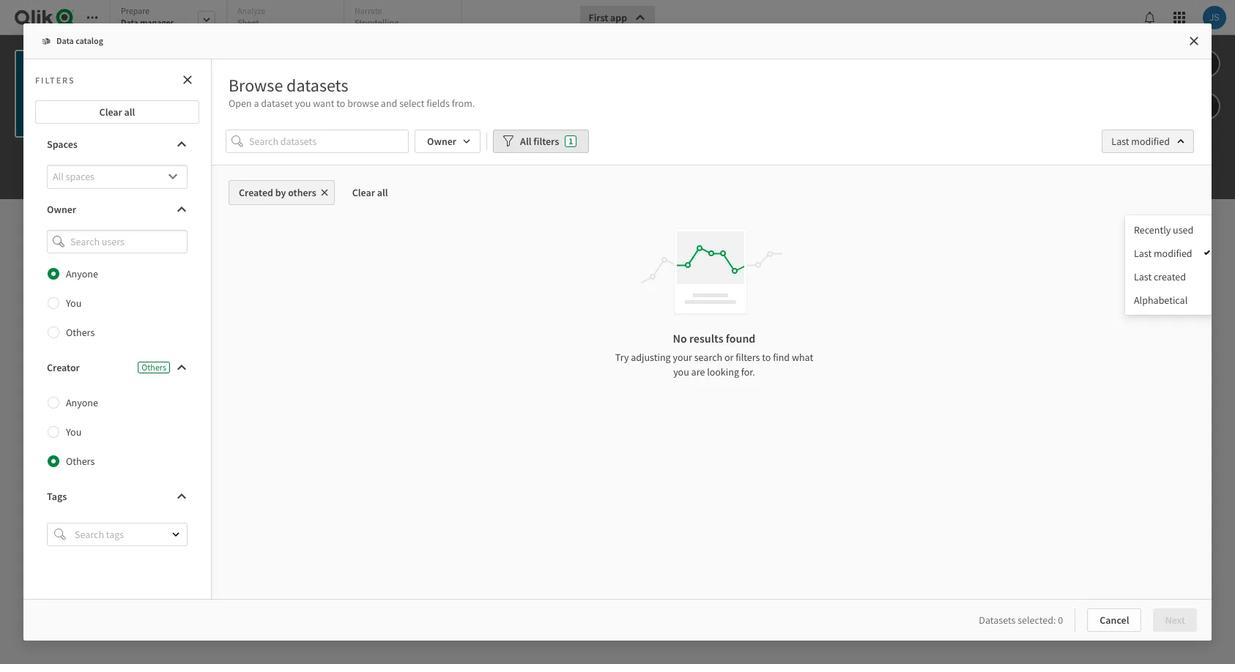 Task type: vqa. For each thing, say whether or not it's contained in the screenshot.
modified corresponding to Last modified option
yes



Task type: locate. For each thing, give the bounding box(es) containing it.
1 horizontal spatial to
[[661, 288, 676, 310]]

try
[[615, 351, 629, 364]]

modified inside option
[[1154, 247, 1192, 260]]

all
[[124, 105, 135, 119], [377, 186, 388, 200]]

Search datasets text field
[[249, 130, 409, 153]]

owner option group
[[35, 259, 199, 347]]

filters
[[533, 135, 559, 148], [736, 351, 760, 364]]

1 anyone from the top
[[66, 268, 98, 281]]

filters
[[35, 74, 75, 85]]

alphabetical
[[1134, 294, 1188, 307]]

creator
[[47, 361, 80, 374]]

last inside last modified "dropdown button"
[[1111, 135, 1129, 148]]

last modified
[[1111, 135, 1170, 148], [1134, 247, 1192, 260]]

clear
[[99, 105, 122, 119], [352, 186, 375, 200]]

you inside the no results found try adjusting your search or filters to find what you are looking for.
[[673, 366, 689, 379]]

browse
[[229, 74, 283, 97]]

to left find at the bottom right of the page
[[762, 351, 771, 364]]

data inside the prepare data manager
[[121, 17, 138, 28]]

1 vertical spatial anyone
[[66, 396, 98, 410]]

created
[[1154, 270, 1186, 283]]

you left are
[[673, 366, 689, 379]]

app.
[[717, 288, 749, 310]]

search
[[694, 351, 722, 364]]

recently used
[[1134, 223, 1194, 237]]

0 horizontal spatial filters
[[533, 135, 559, 148]]

find
[[773, 351, 790, 364]]

created by others button
[[229, 180, 335, 205]]

0 vertical spatial modified
[[1131, 135, 1170, 148]]

tags
[[47, 490, 67, 503]]

last for last modified "dropdown button"
[[1111, 135, 1129, 148]]

2 vertical spatial first
[[171, 82, 190, 95]]

clear all button up spaces dropdown button
[[35, 100, 199, 124]]

0 vertical spatial first
[[589, 11, 608, 24]]

0 vertical spatial you
[[66, 297, 82, 310]]

0 horizontal spatial to
[[336, 97, 345, 110]]

0 horizontal spatial clear all
[[99, 105, 135, 119]]

anyone down the owner
[[66, 268, 98, 281]]

anyone down creator
[[66, 396, 98, 410]]

application containing browse datasets
[[0, 0, 1235, 664]]

data
[[121, 17, 138, 28], [171, 66, 187, 76]]

1 horizontal spatial clear all
[[352, 186, 388, 200]]

modified inside "dropdown button"
[[1131, 135, 1170, 148]]

1 vertical spatial data
[[171, 66, 187, 76]]

clear all
[[99, 105, 135, 119], [352, 186, 388, 200]]

looking
[[707, 366, 739, 379]]

1 vertical spatial others
[[142, 362, 166, 373]]

1 vertical spatial last
[[1134, 247, 1152, 260]]

1 vertical spatial last modified
[[1134, 247, 1192, 260]]

edit image
[[1199, 55, 1212, 73]]

2 you from the top
[[66, 426, 82, 439]]

your
[[680, 288, 713, 310], [673, 351, 692, 364]]

2 vertical spatial to
[[762, 351, 771, 364]]

results
[[689, 331, 723, 346]]

anyone
[[66, 268, 98, 281], [66, 396, 98, 410]]

to right want
[[336, 97, 345, 110]]

you
[[295, 97, 311, 110], [673, 366, 689, 379]]

are
[[691, 366, 705, 379]]

adding
[[570, 288, 621, 310]]

first
[[589, 11, 608, 24], [171, 50, 191, 63], [171, 82, 190, 95]]

no
[[673, 331, 687, 346]]

browse datasets open a dataset you want to browse and select fields from.
[[229, 74, 475, 110]]

last inside last modified option
[[1134, 247, 1152, 260]]

last
[[189, 66, 201, 76]]

0 horizontal spatial clear
[[99, 105, 122, 119]]

1 vertical spatial you
[[66, 426, 82, 439]]

0 vertical spatial app
[[610, 11, 627, 24]]

All spaces text field
[[53, 165, 164, 189]]

recently used option
[[1125, 218, 1217, 242]]

0 vertical spatial clear all button
[[35, 100, 199, 124]]

used
[[1173, 223, 1194, 237]]

you left want
[[295, 97, 311, 110]]

clear all up spaces dropdown button
[[99, 105, 135, 119]]

0 horizontal spatial data
[[121, 17, 138, 28]]

last inside last created option
[[1134, 270, 1152, 283]]

filters up for.
[[736, 351, 760, 364]]

0 vertical spatial to
[[336, 97, 345, 110]]

1 vertical spatial modified
[[1154, 247, 1192, 260]]

2 vertical spatial last
[[1134, 270, 1152, 283]]

app inside first app button
[[610, 11, 627, 24]]

you for creator option group
[[66, 426, 82, 439]]

no results found try adjusting your search or filters to find what you are looking for.
[[615, 331, 813, 379]]

1 vertical spatial app
[[193, 50, 210, 63]]

to
[[336, 97, 345, 110], [661, 288, 676, 310], [762, 351, 771, 364]]

1 horizontal spatial filters
[[736, 351, 760, 364]]

modified
[[1131, 135, 1170, 148], [1154, 247, 1192, 260]]

1 vertical spatial first
[[171, 50, 191, 63]]

0 vertical spatial filters
[[533, 135, 559, 148]]

0 horizontal spatial you
[[295, 97, 311, 110]]

last for last modified option
[[1134, 247, 1152, 260]]

modified for last modified "dropdown button"
[[1131, 135, 1170, 148]]

1 horizontal spatial all
[[377, 186, 388, 200]]

your for adjusting
[[673, 351, 692, 364]]

tags button
[[35, 485, 199, 509]]

last for last created option in the right of the page
[[1134, 270, 1152, 283]]

toolbar
[[0, 0, 1235, 199]]

clear all button down search datasets text field
[[340, 180, 400, 205]]

1 vertical spatial all
[[377, 186, 388, 200]]

to right data
[[661, 288, 676, 310]]

others
[[66, 326, 95, 339], [142, 362, 166, 373], [66, 455, 95, 468]]

2 horizontal spatial to
[[762, 351, 771, 364]]

your inside the no results found try adjusting your search or filters to find what you are looking for.
[[673, 351, 692, 364]]

created by others
[[239, 186, 316, 200]]

1 vertical spatial filters
[[736, 351, 760, 364]]

2 anyone from the top
[[66, 396, 98, 410]]

others inside creator option group
[[66, 455, 95, 468]]

clear all down search datasets text field
[[352, 186, 388, 200]]

app options image
[[1199, 97, 1212, 115]]

1 vertical spatial clear all button
[[340, 180, 400, 205]]

1 horizontal spatial you
[[673, 366, 689, 379]]

2 vertical spatial others
[[66, 455, 95, 468]]

app
[[610, 11, 627, 24], [193, 50, 210, 63], [192, 82, 209, 95]]

data down the prepare
[[121, 17, 138, 28]]

cancel
[[1100, 614, 1129, 627]]

you up creator
[[66, 297, 82, 310]]

0 vertical spatial anyone
[[66, 268, 98, 281]]

others inside the owner option group
[[66, 326, 95, 339]]

anyone for creator option group
[[66, 396, 98, 410]]

clear up spaces dropdown button
[[99, 105, 122, 119]]

1 vertical spatial you
[[673, 366, 689, 379]]

you down creator
[[66, 426, 82, 439]]

1 vertical spatial your
[[673, 351, 692, 364]]

all
[[520, 135, 531, 148]]

data inside first app data last loaded: first app
[[171, 66, 187, 76]]

data left last on the left
[[171, 66, 187, 76]]

others for the owner option group
[[66, 326, 95, 339]]

list box
[[1125, 215, 1217, 315]]

others for creator option group
[[66, 455, 95, 468]]

0 vertical spatial last modified
[[1111, 135, 1170, 148]]

spaces
[[47, 138, 78, 151]]

you
[[66, 297, 82, 310], [66, 426, 82, 439]]

filters inside the no results found try adjusting your search or filters to find what you are looking for.
[[736, 351, 760, 364]]

clear all button
[[35, 100, 199, 124], [340, 180, 400, 205]]

alphabetical option
[[1125, 289, 1217, 312]]

0 vertical spatial clear all
[[99, 105, 135, 119]]

first inside first app button
[[589, 11, 608, 24]]

your left app.
[[680, 288, 713, 310]]

first app button
[[580, 6, 655, 29]]

clear right others
[[352, 186, 375, 200]]

last created
[[1134, 270, 1186, 283]]

by
[[275, 186, 286, 200]]

list box containing recently used
[[1125, 215, 1217, 315]]

application
[[0, 0, 1235, 664]]

get started adding data to your app.
[[486, 288, 749, 310]]

anyone inside the owner option group
[[66, 268, 98, 281]]

0 vertical spatial your
[[680, 288, 713, 310]]

0 vertical spatial all
[[124, 105, 135, 119]]

you inside the owner option group
[[66, 297, 82, 310]]

1 horizontal spatial data
[[171, 66, 187, 76]]

you inside creator option group
[[66, 426, 82, 439]]

browse
[[347, 97, 379, 110]]

dataset
[[261, 97, 293, 110]]

0 horizontal spatial all
[[124, 105, 135, 119]]

your down no
[[673, 351, 692, 364]]

1 horizontal spatial clear
[[352, 186, 375, 200]]

started
[[515, 288, 566, 310]]

0 vertical spatial others
[[66, 326, 95, 339]]

created
[[239, 186, 273, 200]]

filters right all
[[533, 135, 559, 148]]

0 vertical spatial data
[[121, 17, 138, 28]]

spaces button
[[35, 133, 199, 156]]

0 vertical spatial you
[[295, 97, 311, 110]]

last modified inside option
[[1134, 247, 1192, 260]]

last modified inside "dropdown button"
[[1111, 135, 1170, 148]]

last
[[1111, 135, 1129, 148], [1134, 247, 1152, 260], [1134, 270, 1152, 283]]

open
[[229, 97, 252, 110]]

1 you from the top
[[66, 297, 82, 310]]

anyone inside creator option group
[[66, 396, 98, 410]]

0 vertical spatial last
[[1111, 135, 1129, 148]]



Task type: describe. For each thing, give the bounding box(es) containing it.
search tags element
[[54, 529, 66, 541]]

1 vertical spatial clear all
[[352, 186, 388, 200]]

recently
[[1134, 223, 1171, 237]]

prepare data manager
[[121, 5, 174, 28]]

last created option
[[1125, 265, 1217, 289]]

1 vertical spatial to
[[661, 288, 676, 310]]

app for first app data last loaded: first app
[[193, 50, 210, 63]]

all filters
[[520, 135, 559, 148]]

you for the owner option group
[[66, 297, 82, 310]]

first app data last loaded: first app
[[171, 50, 228, 95]]

last modified button
[[1102, 130, 1194, 153]]

others
[[288, 186, 316, 200]]

prepare
[[121, 5, 150, 16]]

1
[[569, 136, 573, 147]]

your for to
[[680, 288, 713, 310]]

filters region
[[23, 59, 1217, 599]]

or
[[724, 351, 734, 364]]

0 vertical spatial clear
[[99, 105, 122, 119]]

filters inside region
[[533, 135, 559, 148]]

list box inside filters region
[[1125, 215, 1217, 315]]

search tags image
[[54, 529, 66, 541]]

you inside browse datasets open a dataset you want to browse and select fields from.
[[295, 97, 311, 110]]

first for first app data last loaded: first app
[[171, 50, 191, 63]]

for.
[[741, 366, 755, 379]]

manager
[[140, 17, 174, 28]]

0 horizontal spatial clear all button
[[35, 100, 199, 124]]

select
[[399, 97, 424, 110]]

adjusting
[[631, 351, 671, 364]]

get
[[486, 288, 511, 310]]

app for first app
[[610, 11, 627, 24]]

all for the rightmost clear all button
[[377, 186, 388, 200]]

found
[[726, 331, 756, 346]]

toolbar containing first app
[[0, 0, 1235, 199]]

1 vertical spatial clear
[[352, 186, 375, 200]]

last modified for last modified "dropdown button"
[[1111, 135, 1170, 148]]

1 horizontal spatial clear all button
[[340, 180, 400, 205]]

owner
[[47, 203, 76, 216]]

and
[[381, 97, 397, 110]]

loaded:
[[203, 66, 228, 76]]

last modified option
[[1125, 242, 1217, 265]]

owner button
[[35, 198, 199, 221]]

to inside the no results found try adjusting your search or filters to find what you are looking for.
[[762, 351, 771, 364]]

from.
[[452, 97, 475, 110]]

first app
[[589, 11, 627, 24]]

last modified for last modified option
[[1134, 247, 1192, 260]]

fields
[[427, 97, 450, 110]]

modified for last modified option
[[1154, 247, 1192, 260]]

all for the left clear all button
[[124, 105, 135, 119]]

first for first app
[[589, 11, 608, 24]]

browse datasets dialog
[[23, 23, 1217, 641]]

what
[[792, 351, 813, 364]]

a
[[254, 97, 259, 110]]

want
[[313, 97, 334, 110]]

cancel button
[[1087, 609, 1142, 632]]

to inside browse datasets open a dataset you want to browse and select fields from.
[[336, 97, 345, 110]]

creator option group
[[35, 388, 199, 476]]

open image
[[171, 531, 180, 539]]

datasets
[[286, 74, 348, 97]]

data
[[625, 288, 657, 310]]

2 vertical spatial app
[[192, 82, 209, 95]]

anyone for the owner option group
[[66, 268, 98, 281]]



